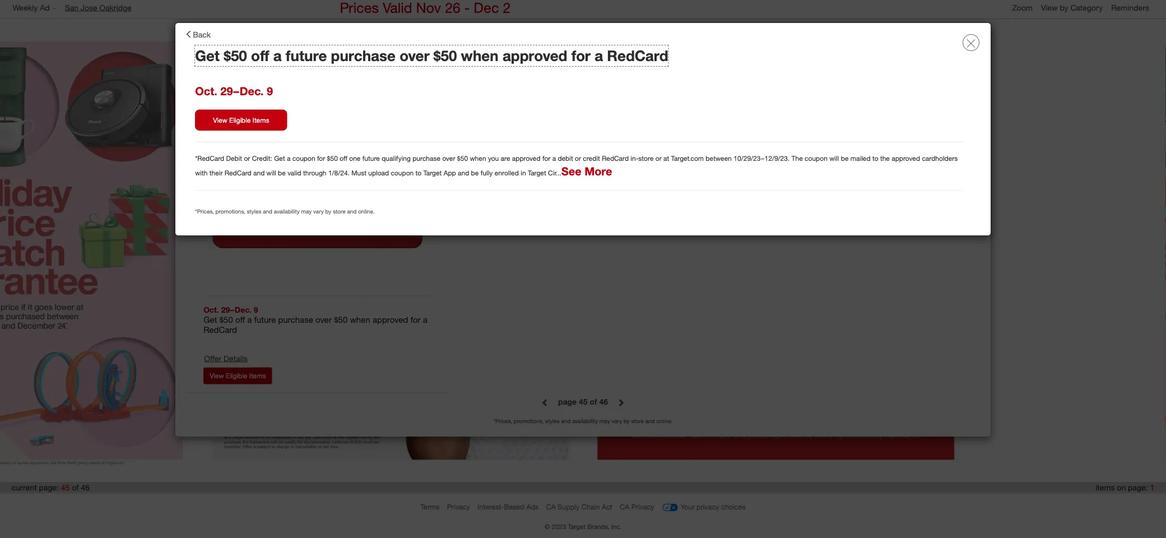 Task type: locate. For each thing, give the bounding box(es) containing it.
1 horizontal spatial online.
[[657, 418, 673, 425]]

oct. 29–dec. 9 get $50 off a future purchase over $50 when approved for a redcard
[[204, 305, 428, 335]]

get up offer
[[204, 315, 217, 325]]

terms
[[421, 503, 440, 511]]

1 vertical spatial styles
[[545, 418, 560, 425]]

your
[[681, 503, 695, 511]]

off left one
[[340, 154, 348, 162]]

zoom-in element
[[1013, 3, 1033, 12]]

29–dec.
[[221, 84, 264, 98], [221, 305, 252, 315]]

view eligible items down details
[[210, 372, 266, 380]]

oct.
[[195, 84, 217, 98], [204, 305, 219, 315]]

0 vertical spatial * prices, promotions, styles and availability may vary by store and online.
[[195, 208, 375, 215]]

for
[[572, 47, 591, 64], [317, 154, 325, 162], [543, 154, 551, 162], [411, 315, 421, 325]]

get $50 off a future purchase over $50 when approved for a redcard image
[[208, 72, 428, 292]]

purchase inside oct. 29–dec. 9 get $50 off a future purchase over $50 when approved for a redcard
[[278, 315, 313, 325]]

privacy
[[697, 503, 720, 511]]

0 horizontal spatial *
[[195, 208, 197, 215]]

may down the page 45 of 46 element
[[600, 418, 610, 425]]

0 horizontal spatial over
[[316, 315, 332, 325]]

privacy left ccpa icon
[[632, 503, 655, 511]]

0 horizontal spatial may
[[301, 208, 312, 215]]

chevron left image left the page 45 of 46 element
[[542, 399, 549, 407]]

view down oct. 29–dec. 9
[[213, 116, 227, 124]]

availability down valid
[[274, 208, 300, 215]]

1 vertical spatial 9
[[254, 305, 258, 315]]

target
[[424, 168, 442, 177], [528, 168, 546, 177], [568, 522, 586, 530]]

view eligible items
[[213, 116, 269, 124], [210, 372, 266, 380]]

9 inside oct. 29–dec. 9 get $50 off a future purchase over $50 when approved for a redcard
[[254, 305, 258, 315]]

2 horizontal spatial off
[[340, 154, 348, 162]]

1 horizontal spatial will
[[830, 154, 839, 162]]

or right "debit"
[[244, 154, 250, 162]]

0 horizontal spatial styles
[[247, 208, 261, 215]]

items up credit:
[[253, 116, 269, 124]]

45 right current
[[61, 483, 70, 492]]

* prices, promotions, styles and availability may vary by store and online. down the page 45 of 46 element
[[494, 418, 673, 425]]

san jose oakridge
[[65, 3, 132, 12]]

0 horizontal spatial future
[[254, 315, 276, 325]]

will down credit:
[[267, 168, 276, 177]]

1 vertical spatial when
[[470, 154, 486, 162]]

2 vertical spatial get
[[204, 315, 217, 325]]

by left category
[[1060, 3, 1069, 12]]

between
[[706, 154, 732, 162]]

1 horizontal spatial promotions,
[[514, 418, 544, 425]]

their
[[209, 168, 223, 177]]

get
[[195, 47, 220, 64], [274, 154, 285, 162], [204, 315, 217, 325]]

0 vertical spatial view
[[1042, 3, 1058, 12]]

app
[[444, 168, 456, 177]]

2 vertical spatial by
[[624, 418, 630, 425]]

page right explore
[[572, 39, 591, 49]]

0 horizontal spatial of
[[72, 483, 79, 492]]

will
[[830, 154, 839, 162], [267, 168, 276, 177]]

vary down through
[[313, 208, 324, 215]]

may
[[301, 208, 312, 215], [600, 418, 610, 425]]

0 horizontal spatial availability
[[274, 208, 300, 215]]

1 horizontal spatial availability
[[572, 418, 598, 425]]

2 privacy from the left
[[632, 503, 655, 511]]

explore
[[542, 39, 570, 49]]

2 horizontal spatial future
[[363, 154, 380, 162]]

view right 'zoom'
[[1042, 3, 1058, 12]]

purchase
[[331, 47, 396, 64], [413, 154, 441, 162], [278, 315, 313, 325]]

get down back
[[195, 47, 220, 64]]

view eligible items inside button
[[213, 116, 269, 124]]

act
[[602, 503, 613, 511]]

0 vertical spatial 45
[[593, 39, 601, 49]]

items
[[253, 116, 269, 124], [249, 372, 266, 380]]

ca for ca supply chain act
[[546, 503, 556, 511]]

1 horizontal spatial privacy
[[632, 503, 655, 511]]

redcard inside oct. 29–dec. 9 get $50 off a future purchase over $50 when approved for a redcard
[[204, 325, 237, 335]]

1 vertical spatial 46
[[81, 483, 90, 492]]

2 vertical spatial view
[[210, 372, 224, 380]]

0 horizontal spatial promotions,
[[216, 208, 245, 215]]

when
[[461, 47, 499, 64], [470, 154, 486, 162], [350, 315, 370, 325]]

ca privacy link
[[620, 503, 655, 511]]

2 horizontal spatial purchase
[[413, 154, 441, 162]]

for inside oct. 29–dec. 9 get $50 off a future purchase over $50 when approved for a redcard
[[411, 315, 421, 325]]

of left chevron right icon
[[590, 397, 597, 407]]

explore page 45 of 46 element
[[542, 39, 625, 49]]

off
[[251, 47, 269, 64], [340, 154, 348, 162], [235, 315, 245, 325]]

prices,
[[197, 208, 214, 215], [496, 418, 512, 425]]

to left 'app'
[[416, 168, 422, 177]]

qualifying
[[382, 154, 411, 162]]

get right credit:
[[274, 154, 285, 162]]

store
[[639, 154, 654, 162], [333, 208, 346, 215], [632, 418, 644, 425]]

page: left the 1
[[1129, 483, 1148, 492]]

1 horizontal spatial off
[[251, 47, 269, 64]]

by
[[1060, 3, 1069, 12], [326, 208, 332, 215], [624, 418, 630, 425]]

2 vertical spatial over
[[316, 315, 332, 325]]

oct. 29–dec. 9
[[195, 84, 273, 98]]

when inside *redcard debit or credit: get a coupon for $50 off one future qualifying purchase over $50 when you are approved for a debit or credit redcard in-store or at target.com between 10/29/23–12/9/23. the coupon will be mailed to the approved cardholders with their redcard and will be valid through 1/8/24. must upload coupon to target app and be fully enrolled in target cir...
[[470, 154, 486, 162]]

1 vertical spatial purchase
[[413, 154, 441, 162]]

0 vertical spatial availability
[[274, 208, 300, 215]]

you
[[488, 154, 499, 162]]

1 horizontal spatial vary
[[612, 418, 622, 425]]

2023
[[552, 522, 566, 530]]

29–dec. inside oct. 29–dec. 9 get $50 off a future purchase over $50 when approved for a redcard
[[221, 305, 252, 315]]

45 for explore page 45 offers
[[593, 39, 601, 49]]

0 vertical spatial view eligible items
[[213, 116, 269, 124]]

chevron left image for explore page 45 offers
[[525, 41, 533, 48]]

0 vertical spatial get
[[195, 47, 220, 64]]

2 horizontal spatial by
[[1060, 3, 1069, 12]]

oct. up offer
[[204, 305, 219, 315]]

ca privacy
[[620, 503, 655, 511]]

a
[[273, 47, 282, 64], [595, 47, 603, 64], [287, 154, 291, 162], [553, 154, 556, 162], [247, 315, 252, 325], [423, 315, 428, 325]]

coupon up valid
[[293, 154, 315, 162]]

oct. for oct. 29–dec. 9 get $50 off a future purchase over $50 when approved for a redcard
[[204, 305, 219, 315]]

chevron left image left explore
[[525, 41, 533, 48]]

or left at at the right top of the page
[[656, 154, 662, 162]]

* prices, promotions, styles and availability may vary by store and online. down valid
[[195, 208, 375, 215]]

45 for current page: 45 of 46
[[61, 483, 70, 492]]

get inside oct. 29–dec. 9 get $50 off a future purchase over $50 when approved for a redcard
[[204, 315, 217, 325]]

page 44 image
[[0, 27, 197, 474]]

45 left chevron right icon
[[579, 397, 588, 407]]

of right current
[[72, 483, 79, 492]]

availability
[[274, 208, 300, 215], [572, 418, 598, 425]]

view for view by category
[[1042, 3, 1058, 12]]

0 horizontal spatial by
[[326, 208, 332, 215]]

0 vertical spatial of
[[590, 397, 597, 407]]

46
[[600, 397, 608, 407], [81, 483, 90, 492]]

1/8/24.
[[328, 168, 350, 177]]

must
[[352, 168, 367, 177]]

styles down the page 45 of 46 element
[[545, 418, 560, 425]]

jose
[[81, 3, 97, 12]]

styles down credit:
[[247, 208, 261, 215]]

debit
[[558, 154, 573, 162]]

vary down chevron right icon
[[612, 418, 622, 425]]

0 vertical spatial *
[[195, 208, 197, 215]]

online.
[[358, 208, 375, 215], [657, 418, 673, 425]]

0 horizontal spatial to
[[416, 168, 422, 177]]

be
[[841, 154, 849, 162], [278, 168, 286, 177], [471, 168, 479, 177]]

1 vertical spatial *
[[494, 418, 496, 425]]

eligible down details
[[226, 372, 247, 380]]

1 horizontal spatial 45
[[579, 397, 588, 407]]

interest-
[[478, 503, 504, 511]]

offer
[[204, 354, 222, 363]]

0 vertical spatial oct.
[[195, 84, 217, 98]]

privacy right terms link
[[447, 503, 470, 511]]

1 vertical spatial over
[[443, 154, 456, 162]]

close image
[[967, 39, 976, 48], [967, 39, 976, 48]]

0 vertical spatial items
[[253, 116, 269, 124]]

items down offer details button at the left bottom
[[249, 372, 266, 380]]

0 horizontal spatial purchase
[[278, 315, 313, 325]]

target right in
[[528, 168, 546, 177]]

45
[[593, 39, 601, 49], [579, 397, 588, 407], [61, 483, 70, 492]]

1 horizontal spatial coupon
[[391, 168, 414, 177]]

*redcard debit or credit: get a coupon for $50 off one future qualifying purchase over $50 when you are approved for a debit or credit redcard in-store or at target.com between 10/29/23–12/9/23. the coupon will be mailed to the approved cardholders with their redcard and will be valid through 1/8/24. must upload coupon to target app and be fully enrolled in target cir...
[[195, 154, 958, 177]]

1 vertical spatial of
[[72, 483, 79, 492]]

offers
[[604, 39, 625, 49]]

2 vertical spatial purchase
[[278, 315, 313, 325]]

2 vertical spatial future
[[254, 315, 276, 325]]

get inside *redcard debit or credit: get a coupon for $50 off one future qualifying purchase over $50 when you are approved for a debit or credit redcard in-store or at target.com between 10/29/23–12/9/23. the coupon will be mailed to the approved cardholders with their redcard and will be valid through 1/8/24. must upload coupon to target app and be fully enrolled in target cir...
[[274, 154, 285, 162]]

0 vertical spatial over
[[400, 47, 430, 64]]

1 horizontal spatial target
[[528, 168, 546, 177]]

0 horizontal spatial or
[[244, 154, 250, 162]]

0 vertical spatial vary
[[313, 208, 324, 215]]

1 vertical spatial * prices, promotions, styles and availability may vary by store and online.
[[494, 418, 673, 425]]

by down chevron right icon
[[624, 418, 630, 425]]

view inside button
[[213, 116, 227, 124]]

off up oct. 29–dec. 9
[[251, 47, 269, 64]]

1 or from the left
[[244, 154, 250, 162]]

1 vertical spatial will
[[267, 168, 276, 177]]

chain
[[582, 503, 600, 511]]

1 vertical spatial to
[[416, 168, 422, 177]]

over
[[400, 47, 430, 64], [443, 154, 456, 162], [316, 315, 332, 325]]

view down offer
[[210, 372, 224, 380]]

29–dec. up details
[[221, 305, 252, 315]]

0 horizontal spatial vary
[[313, 208, 324, 215]]

1 ca from the left
[[546, 503, 556, 511]]

2 horizontal spatial 45
[[593, 39, 601, 49]]

0 horizontal spatial 46
[[81, 483, 90, 492]]

1 horizontal spatial or
[[575, 154, 581, 162]]

off up details
[[235, 315, 245, 325]]

3 or from the left
[[656, 154, 662, 162]]

1 page: from the left
[[39, 483, 59, 492]]

san
[[65, 3, 78, 12]]

are
[[501, 154, 510, 162]]

page
[[572, 39, 591, 49], [558, 397, 577, 407]]

may down through
[[301, 208, 312, 215]]

eligible down oct. 29–dec. 9
[[229, 116, 251, 124]]

your privacy choices link
[[662, 499, 746, 516]]

be left mailed
[[841, 154, 849, 162]]

oct. inside oct. 29–dec. 9 get $50 off a future purchase over $50 when approved for a redcard
[[204, 305, 219, 315]]

29–dec. for oct. 29–dec. 9 get $50 off a future purchase over $50 when approved for a redcard
[[221, 305, 252, 315]]

cardholders
[[922, 154, 958, 162]]

coupon down qualifying at the left top
[[391, 168, 414, 177]]

0 horizontal spatial * prices, promotions, styles and availability may vary by store and online.
[[195, 208, 375, 215]]

page: right current
[[39, 483, 59, 492]]

page left chevron right icon
[[558, 397, 577, 407]]

0 vertical spatial 46
[[600, 397, 608, 407]]

or right debit
[[575, 154, 581, 162]]

will left mailed
[[830, 154, 839, 162]]

when inside oct. 29–dec. 9 get $50 off a future purchase over $50 when approved for a redcard
[[350, 315, 370, 325]]

29–dec. up view eligible items button
[[221, 84, 264, 98]]

view eligible items down oct. 29–dec. 9
[[213, 116, 269, 124]]

0 vertical spatial promotions,
[[216, 208, 245, 215]]

page 45 of 46 element
[[558, 397, 608, 407]]

coupon right the
[[805, 154, 828, 162]]

1
[[1151, 483, 1155, 492]]

interest-based ads
[[478, 503, 539, 511]]

1 horizontal spatial of
[[590, 397, 597, 407]]

0 horizontal spatial 9
[[254, 305, 258, 315]]

be left valid
[[278, 168, 286, 177]]

*
[[195, 208, 197, 215], [494, 418, 496, 425]]

page:
[[39, 483, 59, 492], [1129, 483, 1148, 492]]

45 left 'offers'
[[593, 39, 601, 49]]

availability down page 45 of 46 on the bottom
[[572, 418, 598, 425]]

0 vertical spatial off
[[251, 47, 269, 64]]

and
[[253, 168, 265, 177], [458, 168, 469, 177], [263, 208, 272, 215], [347, 208, 357, 215], [561, 418, 571, 425], [646, 418, 655, 425]]

see
[[562, 164, 582, 178]]

1 vertical spatial get
[[274, 154, 285, 162]]

2 ca from the left
[[620, 503, 630, 511]]

promotions,
[[216, 208, 245, 215], [514, 418, 544, 425]]

oct. up view eligible items button
[[195, 84, 217, 98]]

0 horizontal spatial page:
[[39, 483, 59, 492]]

1 horizontal spatial prices,
[[496, 418, 512, 425]]

be left fully
[[471, 168, 479, 177]]

9 for oct. 29–dec. 9 get $50 off a future purchase over $50 when approved for a redcard
[[254, 305, 258, 315]]

chevron left image
[[525, 41, 533, 48], [542, 399, 549, 407]]

future inside *redcard debit or credit: get a coupon for $50 off one future qualifying purchase over $50 when you are approved for a debit or credit redcard in-store or at target.com between 10/29/23–12/9/23. the coupon will be mailed to the approved cardholders with their redcard and will be valid through 1/8/24. must upload coupon to target app and be fully enrolled in target cir...
[[363, 154, 380, 162]]

1 vertical spatial 45
[[579, 397, 588, 407]]

privacy
[[447, 503, 470, 511], [632, 503, 655, 511]]

view for view eligible items
[[213, 116, 227, 124]]

target left 'app'
[[424, 168, 442, 177]]

supply
[[558, 503, 580, 511]]

1 vertical spatial store
[[333, 208, 346, 215]]

1 vertical spatial future
[[363, 154, 380, 162]]

1 horizontal spatial 9
[[267, 84, 273, 98]]

9
[[267, 84, 273, 98], [254, 305, 258, 315]]

0 vertical spatial purchase
[[331, 47, 396, 64]]

ca right act
[[620, 503, 630, 511]]

target right 2023
[[568, 522, 586, 530]]

0 horizontal spatial 45
[[61, 483, 70, 492]]

1 horizontal spatial chevron left image
[[542, 399, 549, 407]]

by down 1/8/24.
[[326, 208, 332, 215]]

to left the
[[873, 154, 879, 162]]

view
[[1042, 3, 1058, 12], [213, 116, 227, 124], [210, 372, 224, 380]]

ca left supply on the bottom left of page
[[546, 503, 556, 511]]



Task type: describe. For each thing, give the bounding box(es) containing it.
1 vertical spatial availability
[[572, 418, 598, 425]]

0 vertical spatial prices,
[[197, 208, 214, 215]]

target.com
[[671, 154, 704, 162]]

off inside *redcard debit or credit: get a coupon for $50 off one future qualifying purchase over $50 when you are approved for a debit or credit redcard in-store or at target.com between 10/29/23–12/9/23. the coupon will be mailed to the approved cardholders with their redcard and will be valid through 1/8/24. must upload coupon to target app and be fully enrolled in target cir...
[[340, 154, 348, 162]]

1 horizontal spatial by
[[624, 418, 630, 425]]

enrolled
[[495, 168, 519, 177]]

credit:
[[252, 154, 272, 162]]

1 vertical spatial promotions,
[[514, 418, 544, 425]]

view eligible items button
[[195, 110, 287, 131]]

0 vertical spatial will
[[830, 154, 839, 162]]

© 2023 target brands, inc.
[[545, 522, 622, 530]]

view by category link
[[1042, 3, 1112, 12]]

1 vertical spatial page
[[558, 397, 577, 407]]

based
[[504, 503, 525, 511]]

in
[[521, 168, 526, 177]]

0 horizontal spatial coupon
[[293, 154, 315, 162]]

credit
[[583, 154, 600, 162]]

1 horizontal spatial future
[[286, 47, 327, 64]]

2 or from the left
[[575, 154, 581, 162]]

fully
[[481, 168, 493, 177]]

with
[[195, 168, 208, 177]]

brands,
[[588, 522, 610, 530]]

0 vertical spatial to
[[873, 154, 879, 162]]

see more
[[562, 164, 612, 178]]

inc.
[[612, 522, 622, 530]]

through
[[303, 168, 327, 177]]

explore page 45 offers
[[542, 39, 625, 49]]

ca supply chain act
[[546, 503, 613, 511]]

items
[[1096, 483, 1115, 492]]

at
[[664, 154, 670, 162]]

0 horizontal spatial be
[[278, 168, 286, 177]]

ccpa image
[[662, 499, 679, 516]]

0 vertical spatial styles
[[247, 208, 261, 215]]

choices
[[721, 503, 746, 511]]

reminders link
[[1112, 2, 1158, 13]]

9 for oct. 29–dec. 9
[[267, 84, 273, 98]]

oakridge
[[100, 3, 132, 12]]

page 46 image
[[583, 27, 969, 474]]

menu left image
[[185, 31, 193, 38]]

current
[[12, 483, 37, 492]]

view by category
[[1042, 3, 1103, 12]]

*redcard
[[195, 154, 224, 162]]

approved inside oct. 29–dec. 9 get $50 off a future purchase over $50 when approved for a redcard
[[373, 315, 408, 325]]

weekly
[[13, 3, 38, 12]]

©
[[545, 522, 550, 530]]

2 horizontal spatial target
[[568, 522, 586, 530]]

weekly ad
[[13, 3, 50, 12]]

details
[[224, 354, 248, 363]]

2 horizontal spatial coupon
[[805, 154, 828, 162]]

off inside oct. 29–dec. 9 get $50 off a future purchase over $50 when approved for a redcard
[[235, 315, 245, 325]]

2 horizontal spatial be
[[841, 154, 849, 162]]

items on page: 1
[[1096, 483, 1155, 492]]

1 horizontal spatial *
[[494, 418, 496, 425]]

over inside *redcard debit or credit: get a coupon for $50 off one future qualifying purchase over $50 when you are approved for a debit or credit redcard in-store or at target.com between 10/29/23–12/9/23. the coupon will be mailed to the approved cardholders with their redcard and will be valid through 1/8/24. must upload coupon to target app and be fully enrolled in target cir...
[[443, 154, 456, 162]]

zoom
[[1013, 3, 1033, 12]]

store inside *redcard debit or credit: get a coupon for $50 off one future qualifying purchase over $50 when you are approved for a debit or credit redcard in-store or at target.com between 10/29/23–12/9/23. the coupon will be mailed to the approved cardholders with their redcard and will be valid through 1/8/24. must upload coupon to target app and be fully enrolled in target cir...
[[639, 154, 654, 162]]

1 privacy from the left
[[447, 503, 470, 511]]

san jose oakridge link
[[65, 2, 140, 13]]

ads
[[526, 503, 539, 511]]

1 vertical spatial vary
[[612, 418, 622, 425]]

1 vertical spatial eligible
[[226, 372, 247, 380]]

2 page: from the left
[[1129, 483, 1148, 492]]

over inside oct. 29–dec. 9 get $50 off a future purchase over $50 when approved for a redcard
[[316, 315, 332, 325]]

in-
[[631, 154, 639, 162]]

mailed
[[851, 154, 871, 162]]

your privacy choices
[[681, 503, 746, 511]]

more
[[585, 164, 612, 178]]

2 vertical spatial store
[[632, 418, 644, 425]]

ad
[[40, 3, 50, 12]]

current page: 45 of 46
[[12, 483, 90, 492]]

1 horizontal spatial purchase
[[331, 47, 396, 64]]

interest-based ads link
[[478, 503, 539, 511]]

offer details
[[204, 354, 248, 363]]

1 horizontal spatial be
[[471, 168, 479, 177]]

1 vertical spatial items
[[249, 372, 266, 380]]

1 vertical spatial online.
[[657, 418, 673, 425]]

1 vertical spatial by
[[326, 208, 332, 215]]

get $50 off a future purchase over $50 when approved for a redcard
[[195, 47, 669, 64]]

terms link
[[421, 503, 440, 511]]

cir...
[[548, 168, 562, 177]]

offer details button
[[204, 352, 252, 368]]

category
[[1071, 3, 1103, 12]]

1 vertical spatial view eligible items
[[210, 372, 266, 380]]

0 vertical spatial may
[[301, 208, 312, 215]]

0 vertical spatial when
[[461, 47, 499, 64]]

page 45 of 46
[[558, 397, 608, 407]]

debit
[[226, 154, 242, 162]]

0 vertical spatial page
[[572, 39, 591, 49]]

back button
[[178, 26, 218, 44]]

1 vertical spatial prices,
[[496, 418, 512, 425]]

0 vertical spatial online.
[[358, 208, 375, 215]]

zoom link
[[1013, 2, 1042, 13]]

the
[[792, 154, 803, 162]]

chevron right image
[[617, 399, 625, 407]]

1 horizontal spatial over
[[400, 47, 430, 64]]

upload
[[368, 168, 389, 177]]

eligible inside button
[[229, 116, 251, 124]]

get $50 off a future purchase over $50 when approved for a redcard link
[[204, 315, 432, 335]]

back
[[193, 30, 211, 40]]

reminders
[[1112, 3, 1150, 12]]

privacy link
[[447, 503, 470, 511]]

ca supply chain act link
[[546, 503, 613, 511]]

items inside button
[[253, 116, 269, 124]]

weekly ad link
[[13, 2, 65, 13]]

future inside oct. 29–dec. 9 get $50 off a future purchase over $50 when approved for a redcard
[[254, 315, 276, 325]]

the
[[881, 154, 890, 162]]

page 45 image
[[197, 27, 583, 474]]

ca for ca privacy
[[620, 503, 630, 511]]

valid
[[288, 168, 301, 177]]

oct. for oct. 29–dec. 9
[[195, 84, 217, 98]]

one
[[349, 154, 361, 162]]

on
[[1117, 483, 1126, 492]]

purchase inside *redcard debit or credit: get a coupon for $50 off one future qualifying purchase over $50 when you are approved for a debit or credit redcard in-store or at target.com between 10/29/23–12/9/23. the coupon will be mailed to the approved cardholders with their redcard and will be valid through 1/8/24. must upload coupon to target app and be fully enrolled in target cir...
[[413, 154, 441, 162]]

0 horizontal spatial target
[[424, 168, 442, 177]]

29–dec. for oct. 29–dec. 9
[[221, 84, 264, 98]]

1 horizontal spatial styles
[[545, 418, 560, 425]]

chevron left image for page 45 of 46
[[542, 399, 549, 407]]

chevron right image
[[634, 41, 642, 48]]

10/29/23–12/9/23.
[[734, 154, 790, 162]]

0 vertical spatial by
[[1060, 3, 1069, 12]]

1 horizontal spatial may
[[600, 418, 610, 425]]



Task type: vqa. For each thing, say whether or not it's contained in the screenshot.
chevron right icon
yes



